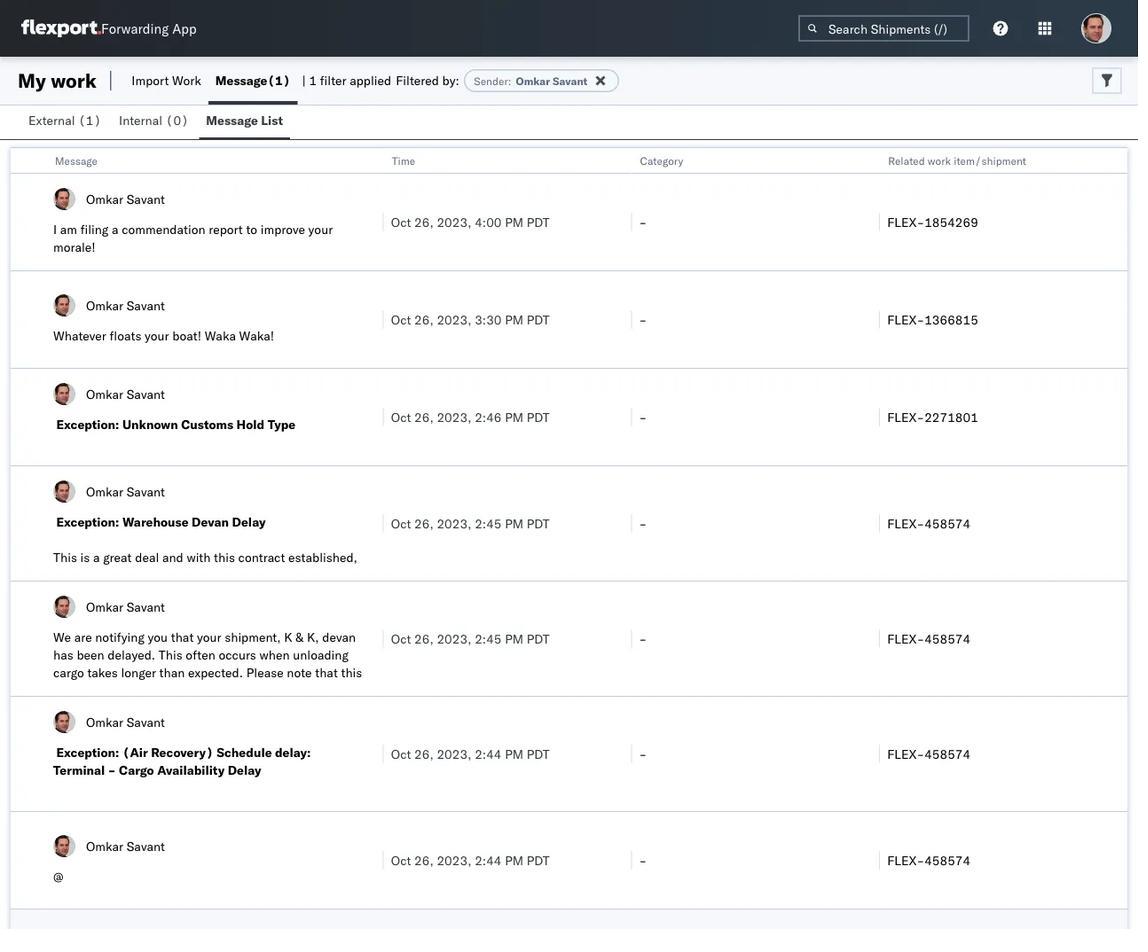 Task type: vqa. For each thing, say whether or not it's contained in the screenshot.
item/shipment
yes



Task type: describe. For each thing, give the bounding box(es) containing it.
6 pm from the top
[[505, 747, 524, 762]]

message for list
[[206, 113, 258, 128]]

whatever floats your boat! waka waka!
[[53, 328, 274, 344]]

sender : omkar savant
[[474, 74, 588, 87]]

external (1) button
[[21, 105, 112, 139]]

flex- for exception:
[[887, 409, 925, 425]]

2 2:44 from the top
[[475, 853, 502, 869]]

- inside exception: (air recovery) schedule delay: terminal - cargo availability delay
[[108, 763, 116, 779]]

2 flex- 458574 from the top
[[887, 631, 971, 647]]

please
[[246, 665, 284, 681]]

omkar down the terminal
[[86, 839, 123, 854]]

4 pm from the top
[[505, 516, 524, 531]]

1 2:44 from the top
[[475, 747, 502, 762]]

and inside this is a great deal and with this contract established, we will create a lucrative partnership.
[[162, 550, 183, 566]]

pdt for whatever
[[527, 312, 550, 327]]

savant down the cargo
[[127, 839, 165, 854]]

external
[[28, 113, 75, 128]]

been
[[77, 648, 104, 663]]

26, for @
[[414, 853, 434, 869]]

work
[[172, 73, 201, 88]]

your inside i am filing a commendation report to improve your morale!
[[308, 222, 333, 237]]

omkar up the filing at the top left of the page
[[86, 191, 123, 207]]

appreciate
[[53, 701, 113, 716]]

date.
[[288, 683, 317, 699]]

we
[[53, 568, 69, 583]]

flex- 1366815
[[887, 312, 979, 327]]

2023, for exception:
[[437, 409, 472, 425]]

1 horizontal spatial we
[[320, 683, 338, 699]]

unloading
[[293, 648, 349, 663]]

import work
[[132, 73, 201, 88]]

2:46
[[475, 409, 502, 425]]

related work item/shipment
[[888, 154, 1027, 167]]

work for my
[[51, 68, 97, 93]]

occurs
[[219, 648, 256, 663]]

my work
[[18, 68, 97, 93]]

message (1)
[[215, 73, 291, 88]]

longer
[[121, 665, 156, 681]]

lucrative
[[143, 568, 191, 583]]

flex- 1854269
[[887, 214, 979, 230]]

3 flex- 458574 from the top
[[887, 747, 971, 762]]

your up often
[[197, 630, 221, 645]]

internal (0)
[[119, 113, 189, 128]]

exception: unknown customs hold type
[[56, 417, 296, 433]]

forwarding app
[[101, 20, 197, 37]]

may
[[53, 683, 76, 699]]

your up of
[[116, 701, 141, 716]]

this inside this is a great deal and with this contract established, we will create a lucrative partnership.
[[214, 550, 235, 566]]

2023, for @
[[437, 853, 472, 869]]

4 26, from the top
[[414, 516, 434, 531]]

status
[[75, 719, 110, 734]]

pdt for we
[[527, 631, 550, 647]]

item/shipment
[[954, 154, 1027, 167]]

improve
[[261, 222, 305, 237]]

we are notifying you that your shipment, k & k, devan has been delayed. this often occurs when unloading cargo takes longer than expected. please note that this may impact your shipment's final delivery date. we appreciate your understanding and will update you with the status of your shipment
[[53, 630, 365, 734]]

1 flex- 458574 from the top
[[887, 516, 971, 531]]

impact
[[80, 683, 118, 699]]

1366815
[[925, 312, 979, 327]]

4 oct from the top
[[391, 516, 411, 531]]

resize handle column header for category
[[858, 148, 879, 911]]

pm for we
[[505, 631, 524, 647]]

report
[[209, 222, 243, 237]]

create
[[95, 568, 130, 583]]

this inside the we are notifying you that your shipment, k & k, devan has been delayed. this often occurs when unloading cargo takes longer than expected. please note that this may impact your shipment's final delivery date. we appreciate your understanding and will update you with the status of your shipment
[[159, 648, 183, 663]]

terminal
[[53, 763, 105, 779]]

delay:
[[275, 745, 311, 761]]

filter
[[320, 73, 347, 88]]

import work button
[[125, 57, 208, 105]]

message list
[[206, 113, 283, 128]]

to
[[246, 222, 257, 237]]

message list button
[[199, 105, 290, 139]]

oct for we
[[391, 631, 411, 647]]

this inside the we are notifying you that your shipment, k & k, devan has been delayed. this often occurs when unloading cargo takes longer than expected. please note that this may impact your shipment's final delivery date. we appreciate your understanding and will update you with the status of your shipment
[[341, 665, 362, 681]]

delayed.
[[108, 648, 155, 663]]

(1) for message (1)
[[267, 73, 291, 88]]

1 vertical spatial that
[[315, 665, 338, 681]]

your right of
[[127, 719, 152, 734]]

delivery
[[241, 683, 285, 699]]

partnership.
[[194, 568, 264, 583]]

great
[[103, 550, 132, 566]]

omkar down create
[[86, 599, 123, 615]]

2023, for i
[[437, 214, 472, 230]]

whatever
[[53, 328, 106, 344]]

update
[[275, 701, 315, 716]]

cargo
[[53, 665, 84, 681]]

notifying
[[95, 630, 145, 645]]

k
[[284, 630, 292, 645]]

2 458574 from the top
[[925, 631, 971, 647]]

pm for whatever
[[505, 312, 524, 327]]

oct for exception:
[[391, 409, 411, 425]]

i
[[53, 222, 57, 237]]

6 flex- from the top
[[887, 747, 925, 762]]

omkar savant for i
[[86, 191, 165, 207]]

omkar savant for exception:
[[86, 386, 165, 402]]

omkar right the :
[[516, 74, 550, 87]]

work for related
[[928, 154, 951, 167]]

4 flex- from the top
[[887, 516, 925, 531]]

category
[[640, 154, 683, 167]]

@
[[53, 870, 64, 885]]

morale!
[[53, 240, 96, 255]]

import
[[132, 73, 169, 88]]

omkar up floats
[[86, 298, 123, 313]]

pm for exception:
[[505, 409, 524, 425]]

when
[[260, 648, 290, 663]]

2 oct 26, 2023, 2:44 pm pdt from the top
[[391, 853, 550, 869]]

availability
[[157, 763, 225, 779]]

1 458574 from the top
[[925, 516, 971, 531]]

flex- for we
[[887, 631, 925, 647]]

oct for whatever
[[391, 312, 411, 327]]

savant up commendation
[[127, 191, 165, 207]]

savant down lucrative
[[127, 599, 165, 615]]

omkar savant for whatever
[[86, 298, 165, 313]]

hold
[[237, 417, 265, 433]]

external (1)
[[28, 113, 101, 128]]

and inside the we are notifying you that your shipment, k & k, devan has been delayed. this often occurs when unloading cargo takes longer than expected. please note that this may impact your shipment's final delivery date. we appreciate your understanding and will update you with the status of your shipment
[[228, 701, 250, 716]]

your left boat!
[[145, 328, 169, 344]]

omkar savant for we
[[86, 599, 165, 615]]

oct 26, 2023, 4:00 pm pdt
[[391, 214, 550, 230]]

resize handle column header for related work item/shipment
[[1106, 148, 1128, 911]]

a inside i am filing a commendation report to improve your morale!
[[112, 222, 118, 237]]

0 horizontal spatial we
[[53, 630, 71, 645]]

warehouse
[[122, 515, 189, 530]]

schedule
[[217, 745, 272, 761]]

contract
[[238, 550, 285, 566]]

oct 26, 2023, 2:46 pm pdt
[[391, 409, 550, 425]]

has
[[53, 648, 73, 663]]

expected.
[[188, 665, 243, 681]]

| 1 filter applied filtered by:
[[302, 73, 459, 88]]

pdt for i
[[527, 214, 550, 230]]

omkar up the unknown
[[86, 386, 123, 402]]

waka
[[205, 328, 236, 344]]

Search Shipments (/) text field
[[799, 15, 970, 42]]

boat!
[[172, 328, 201, 344]]

this inside this is a great deal and with this contract established, we will create a lucrative partnership.
[[53, 550, 77, 566]]



Task type: locate. For each thing, give the bounding box(es) containing it.
6 oct from the top
[[391, 747, 411, 762]]

pm
[[505, 214, 524, 230], [505, 312, 524, 327], [505, 409, 524, 425], [505, 516, 524, 531], [505, 631, 524, 647], [505, 747, 524, 762], [505, 853, 524, 869]]

time
[[392, 154, 415, 167]]

5 omkar savant from the top
[[86, 599, 165, 615]]

exception: for exception: warehouse devan delay
[[56, 515, 119, 530]]

1 horizontal spatial (1)
[[267, 73, 291, 88]]

5 oct from the top
[[391, 631, 411, 647]]

1 horizontal spatial work
[[928, 154, 951, 167]]

established,
[[288, 550, 358, 566]]

(air
[[122, 745, 148, 761]]

4:00
[[475, 214, 502, 230]]

26,
[[414, 214, 434, 230], [414, 312, 434, 327], [414, 409, 434, 425], [414, 516, 434, 531], [414, 631, 434, 647], [414, 747, 434, 762], [414, 853, 434, 869]]

3 flex- from the top
[[887, 409, 925, 425]]

0 vertical spatial this
[[53, 550, 77, 566]]

of
[[113, 719, 124, 734]]

flex- for @
[[887, 853, 925, 869]]

0 vertical spatial you
[[148, 630, 168, 645]]

will inside this is a great deal and with this contract established, we will create a lucrative partnership.
[[72, 568, 91, 583]]

1 vertical spatial this
[[159, 648, 183, 663]]

1 2:45 from the top
[[475, 516, 502, 531]]

1 vertical spatial message
[[206, 113, 258, 128]]

1 omkar savant from the top
[[86, 191, 165, 207]]

3 omkar savant from the top
[[86, 386, 165, 402]]

1 vertical spatial exception:
[[56, 515, 119, 530]]

2 flex- from the top
[[887, 312, 925, 327]]

6 2023, from the top
[[437, 747, 472, 762]]

flexport. image
[[21, 20, 101, 37]]

you
[[148, 630, 168, 645], [318, 701, 338, 716]]

pdt for exception:
[[527, 409, 550, 425]]

oct for i
[[391, 214, 411, 230]]

exception: for exception: (air recovery) schedule delay: terminal - cargo availability delay
[[56, 745, 119, 761]]

(1) for external (1)
[[78, 113, 101, 128]]

2 2:45 from the top
[[475, 631, 502, 647]]

pdt
[[527, 214, 550, 230], [527, 312, 550, 327], [527, 409, 550, 425], [527, 516, 550, 531], [527, 631, 550, 647], [527, 747, 550, 762], [527, 853, 550, 869]]

exception: left the unknown
[[56, 417, 119, 433]]

2 pdt from the top
[[527, 312, 550, 327]]

3 pdt from the top
[[527, 409, 550, 425]]

omkar savant up warehouse on the left bottom of page
[[86, 484, 165, 500]]

4 omkar savant from the top
[[86, 484, 165, 500]]

cargo
[[119, 763, 154, 779]]

delay inside exception: (air recovery) schedule delay: terminal - cargo availability delay
[[228, 763, 261, 779]]

message inside button
[[206, 113, 258, 128]]

1 26, from the top
[[414, 214, 434, 230]]

0 horizontal spatial a
[[93, 550, 100, 566]]

7 26, from the top
[[414, 853, 434, 869]]

deal
[[135, 550, 159, 566]]

pm for i
[[505, 214, 524, 230]]

1 horizontal spatial with
[[341, 701, 365, 716]]

2 2023, from the top
[[437, 312, 472, 327]]

2 resize handle column header from the left
[[610, 148, 631, 911]]

1 horizontal spatial you
[[318, 701, 338, 716]]

1 horizontal spatial a
[[112, 222, 118, 237]]

my
[[18, 68, 46, 93]]

7 pm from the top
[[505, 853, 524, 869]]

:
[[508, 74, 512, 87]]

0 horizontal spatial you
[[148, 630, 168, 645]]

0 horizontal spatial that
[[171, 630, 194, 645]]

you up delayed.
[[148, 630, 168, 645]]

this up than on the left bottom of the page
[[159, 648, 183, 663]]

this up partnership.
[[214, 550, 235, 566]]

-
[[639, 214, 647, 230], [639, 312, 647, 327], [639, 409, 647, 425], [639, 516, 647, 531], [639, 631, 647, 647], [639, 747, 647, 762], [108, 763, 116, 779], [639, 853, 647, 869]]

26, for exception:
[[414, 409, 434, 425]]

3 exception: from the top
[[56, 745, 119, 761]]

1 oct from the top
[[391, 214, 411, 230]]

1 oct 26, 2023, 2:44 pm pdt from the top
[[391, 747, 550, 762]]

5 2023, from the top
[[437, 631, 472, 647]]

0 horizontal spatial with
[[187, 550, 211, 566]]

savant
[[553, 74, 588, 87], [127, 191, 165, 207], [127, 298, 165, 313], [127, 386, 165, 402], [127, 484, 165, 500], [127, 599, 165, 615], [127, 715, 165, 730], [127, 839, 165, 854]]

1 pdt from the top
[[527, 214, 550, 230]]

omkar savant up (air
[[86, 715, 165, 730]]

flex- 2271801
[[887, 409, 979, 425]]

1 oct 26, 2023, 2:45 pm pdt from the top
[[391, 516, 550, 531]]

delay down schedule
[[228, 763, 261, 779]]

1 horizontal spatial will
[[253, 701, 272, 716]]

1 flex- from the top
[[887, 214, 925, 230]]

internal (0) button
[[112, 105, 199, 139]]

we
[[53, 630, 71, 645], [320, 683, 338, 699]]

1 resize handle column header from the left
[[362, 148, 383, 911]]

exception: inside exception: (air recovery) schedule delay: terminal - cargo availability delay
[[56, 745, 119, 761]]

with right update
[[341, 701, 365, 716]]

0 horizontal spatial this
[[53, 550, 77, 566]]

takes
[[87, 665, 118, 681]]

resize handle column header for time
[[610, 148, 631, 911]]

work right related
[[928, 154, 951, 167]]

forwarding
[[101, 20, 169, 37]]

3 oct from the top
[[391, 409, 411, 425]]

a
[[112, 222, 118, 237], [93, 550, 100, 566], [133, 568, 140, 583]]

0 horizontal spatial and
[[162, 550, 183, 566]]

than
[[159, 665, 185, 681]]

3 resize handle column header from the left
[[858, 148, 879, 911]]

6 omkar savant from the top
[[86, 715, 165, 730]]

this up we
[[53, 550, 77, 566]]

app
[[172, 20, 197, 37]]

you right update
[[318, 701, 338, 716]]

note
[[287, 665, 312, 681]]

final
[[213, 683, 238, 699]]

1 vertical spatial work
[[928, 154, 951, 167]]

26, for i
[[414, 214, 434, 230]]

omkar savant for @
[[86, 839, 165, 854]]

1 horizontal spatial this
[[341, 665, 362, 681]]

related
[[888, 154, 925, 167]]

exception: for exception: unknown customs hold type
[[56, 417, 119, 433]]

with
[[187, 550, 211, 566], [341, 701, 365, 716]]

1 2023, from the top
[[437, 214, 472, 230]]

5 flex- from the top
[[887, 631, 925, 647]]

5 26, from the top
[[414, 631, 434, 647]]

0 vertical spatial 2:45
[[475, 516, 502, 531]]

internal
[[119, 113, 162, 128]]

0 vertical spatial message
[[215, 73, 267, 88]]

0 vertical spatial with
[[187, 550, 211, 566]]

4 2023, from the top
[[437, 516, 472, 531]]

1 vertical spatial and
[[228, 701, 250, 716]]

exception: up is
[[56, 515, 119, 530]]

shipment's
[[149, 683, 210, 699]]

filtered
[[396, 73, 439, 88]]

&
[[296, 630, 304, 645]]

4 resize handle column header from the left
[[1106, 148, 1128, 911]]

resize handle column header
[[362, 148, 383, 911], [610, 148, 631, 911], [858, 148, 879, 911], [1106, 148, 1128, 911]]

with up partnership.
[[187, 550, 211, 566]]

5 pm from the top
[[505, 631, 524, 647]]

2023, for whatever
[[437, 312, 472, 327]]

1 vertical spatial will
[[253, 701, 272, 716]]

6 26, from the top
[[414, 747, 434, 762]]

delay up contract
[[232, 515, 266, 530]]

this down unloading
[[341, 665, 362, 681]]

5 pdt from the top
[[527, 631, 550, 647]]

4 flex- 458574 from the top
[[887, 853, 971, 869]]

1 vertical spatial (1)
[[78, 113, 101, 128]]

2 horizontal spatial a
[[133, 568, 140, 583]]

this
[[53, 550, 77, 566], [159, 648, 183, 663]]

omkar savant down the cargo
[[86, 839, 165, 854]]

savant right the :
[[553, 74, 588, 87]]

pdt for @
[[527, 853, 550, 869]]

(0)
[[166, 113, 189, 128]]

with inside the we are notifying you that your shipment, k & k, devan has been delayed. this often occurs when unloading cargo takes longer than expected. please note that this may impact your shipment's final delivery date. we appreciate your understanding and will update you with the status of your shipment
[[341, 701, 365, 716]]

1 vertical spatial you
[[318, 701, 338, 716]]

and down final
[[228, 701, 250, 716]]

2 vertical spatial message
[[55, 154, 98, 167]]

2 exception: from the top
[[56, 515, 119, 530]]

exception: up the terminal
[[56, 745, 119, 761]]

a right the filing at the top left of the page
[[112, 222, 118, 237]]

0 vertical spatial delay
[[232, 515, 266, 530]]

omkar savant up the filing at the top left of the page
[[86, 191, 165, 207]]

0 vertical spatial and
[[162, 550, 183, 566]]

2 oct 26, 2023, 2:45 pm pdt from the top
[[391, 631, 550, 647]]

shipment
[[155, 719, 208, 734]]

1
[[309, 73, 317, 88]]

0 vertical spatial work
[[51, 68, 97, 93]]

a down deal
[[133, 568, 140, 583]]

1 vertical spatial a
[[93, 550, 100, 566]]

0 vertical spatial oct 26, 2023, 2:44 pm pdt
[[391, 747, 550, 762]]

(1) right external
[[78, 113, 101, 128]]

(1) inside external (1) "button"
[[78, 113, 101, 128]]

(1) left '|'
[[267, 73, 291, 88]]

that up often
[[171, 630, 194, 645]]

k,
[[307, 630, 319, 645]]

4 458574 from the top
[[925, 853, 971, 869]]

26, for we
[[414, 631, 434, 647]]

omkar down 'impact'
[[86, 715, 123, 730]]

omkar savant up the unknown
[[86, 386, 165, 402]]

3 pm from the top
[[505, 409, 524, 425]]

that down unloading
[[315, 665, 338, 681]]

1 horizontal spatial and
[[228, 701, 250, 716]]

oct for @
[[391, 853, 411, 869]]

your right improve
[[308, 222, 333, 237]]

2 vertical spatial exception:
[[56, 745, 119, 761]]

3 26, from the top
[[414, 409, 434, 425]]

26, for whatever
[[414, 312, 434, 327]]

0 vertical spatial we
[[53, 630, 71, 645]]

with inside this is a great deal and with this contract established, we will create a lucrative partnership.
[[187, 550, 211, 566]]

1 exception: from the top
[[56, 417, 119, 433]]

7 2023, from the top
[[437, 853, 472, 869]]

0 vertical spatial oct 26, 2023, 2:45 pm pdt
[[391, 516, 550, 531]]

savant up the unknown
[[127, 386, 165, 402]]

7 pdt from the top
[[527, 853, 550, 869]]

list
[[261, 113, 283, 128]]

floats
[[110, 328, 141, 344]]

0 vertical spatial 2:44
[[475, 747, 502, 762]]

2 vertical spatial a
[[133, 568, 140, 583]]

a right is
[[93, 550, 100, 566]]

flex- for whatever
[[887, 312, 925, 327]]

this
[[214, 550, 235, 566], [341, 665, 362, 681]]

2 oct from the top
[[391, 312, 411, 327]]

we up the has at the left of page
[[53, 630, 71, 645]]

0 vertical spatial that
[[171, 630, 194, 645]]

i am filing a commendation report to improve your morale!
[[53, 222, 333, 255]]

we right date.
[[320, 683, 338, 699]]

1 vertical spatial oct 26, 2023, 2:44 pm pdt
[[391, 853, 550, 869]]

message down external (1) "button"
[[55, 154, 98, 167]]

savant right of
[[127, 715, 165, 730]]

pm for @
[[505, 853, 524, 869]]

3 458574 from the top
[[925, 747, 971, 762]]

delay
[[232, 515, 266, 530], [228, 763, 261, 779]]

devan
[[322, 630, 356, 645]]

2:44
[[475, 747, 502, 762], [475, 853, 502, 869]]

2 26, from the top
[[414, 312, 434, 327]]

0 horizontal spatial will
[[72, 568, 91, 583]]

0 horizontal spatial work
[[51, 68, 97, 93]]

message up message list
[[215, 73, 267, 88]]

0 vertical spatial this
[[214, 550, 235, 566]]

7 omkar savant from the top
[[86, 839, 165, 854]]

1 vertical spatial 2:44
[[475, 853, 502, 869]]

savant up warehouse on the left bottom of page
[[127, 484, 165, 500]]

2023,
[[437, 214, 472, 230], [437, 312, 472, 327], [437, 409, 472, 425], [437, 516, 472, 531], [437, 631, 472, 647], [437, 747, 472, 762], [437, 853, 472, 869]]

0 vertical spatial (1)
[[267, 73, 291, 88]]

6 pdt from the top
[[527, 747, 550, 762]]

0 vertical spatial exception:
[[56, 417, 119, 433]]

1 vertical spatial delay
[[228, 763, 261, 779]]

understanding
[[144, 701, 225, 716]]

message left list
[[206, 113, 258, 128]]

flex- for i
[[887, 214, 925, 230]]

1 vertical spatial we
[[320, 683, 338, 699]]

omkar
[[516, 74, 550, 87], [86, 191, 123, 207], [86, 298, 123, 313], [86, 386, 123, 402], [86, 484, 123, 500], [86, 599, 123, 615], [86, 715, 123, 730], [86, 839, 123, 854]]

customs
[[181, 417, 233, 433]]

3 2023, from the top
[[437, 409, 472, 425]]

2 pm from the top
[[505, 312, 524, 327]]

2:45
[[475, 516, 502, 531], [475, 631, 502, 647]]

1 vertical spatial this
[[341, 665, 362, 681]]

will
[[72, 568, 91, 583], [253, 701, 272, 716]]

savant up whatever floats your boat! waka waka! on the top
[[127, 298, 165, 313]]

4 pdt from the top
[[527, 516, 550, 531]]

shipment,
[[225, 630, 281, 645]]

will down delivery
[[253, 701, 272, 716]]

1 horizontal spatial this
[[159, 648, 183, 663]]

1 vertical spatial 2:45
[[475, 631, 502, 647]]

and up lucrative
[[162, 550, 183, 566]]

2 omkar savant from the top
[[86, 298, 165, 313]]

oct 26, 2023, 2:44 pm pdt
[[391, 747, 550, 762], [391, 853, 550, 869]]

oct 26, 2023, 3:30 pm pdt
[[391, 312, 550, 327]]

3:30
[[475, 312, 502, 327]]

will down is
[[72, 568, 91, 583]]

7 oct from the top
[[391, 853, 411, 869]]

devan
[[192, 515, 229, 530]]

forwarding app link
[[21, 20, 197, 37]]

recovery)
[[151, 745, 214, 761]]

1854269
[[925, 214, 979, 230]]

commendation
[[122, 222, 205, 237]]

message
[[215, 73, 267, 88], [206, 113, 258, 128], [55, 154, 98, 167]]

that
[[171, 630, 194, 645], [315, 665, 338, 681]]

your
[[308, 222, 333, 237], [145, 328, 169, 344], [197, 630, 221, 645], [121, 683, 146, 699], [116, 701, 141, 716], [127, 719, 152, 734]]

2023, for we
[[437, 631, 472, 647]]

7 flex- from the top
[[887, 853, 925, 869]]

1 horizontal spatial that
[[315, 665, 338, 681]]

often
[[186, 648, 215, 663]]

flex-
[[887, 214, 925, 230], [887, 312, 925, 327], [887, 409, 925, 425], [887, 516, 925, 531], [887, 631, 925, 647], [887, 747, 925, 762], [887, 853, 925, 869]]

work up external (1) on the top
[[51, 68, 97, 93]]

0 horizontal spatial (1)
[[78, 113, 101, 128]]

0 horizontal spatial this
[[214, 550, 235, 566]]

0 vertical spatial will
[[72, 568, 91, 583]]

omkar savant up floats
[[86, 298, 165, 313]]

waka!
[[239, 328, 274, 344]]

this is a great deal and with this contract established, we will create a lucrative partnership.
[[53, 550, 358, 583]]

1 vertical spatial oct 26, 2023, 2:45 pm pdt
[[391, 631, 550, 647]]

1 pm from the top
[[505, 214, 524, 230]]

oct 26, 2023, 2:45 pm pdt
[[391, 516, 550, 531], [391, 631, 550, 647]]

are
[[74, 630, 92, 645]]

omkar up warehouse on the left bottom of page
[[86, 484, 123, 500]]

will inside the we are notifying you that your shipment, k & k, devan has been delayed. this often occurs when unloading cargo takes longer than expected. please note that this may impact your shipment's final delivery date. we appreciate your understanding and will update you with the status of your shipment
[[253, 701, 272, 716]]

resize handle column header for message
[[362, 148, 383, 911]]

2271801
[[925, 409, 979, 425]]

message for (1)
[[215, 73, 267, 88]]

0 vertical spatial a
[[112, 222, 118, 237]]

your down longer
[[121, 683, 146, 699]]

1 vertical spatial with
[[341, 701, 365, 716]]

omkar savant up 'notifying'
[[86, 599, 165, 615]]

and
[[162, 550, 183, 566], [228, 701, 250, 716]]

applied
[[350, 73, 391, 88]]



